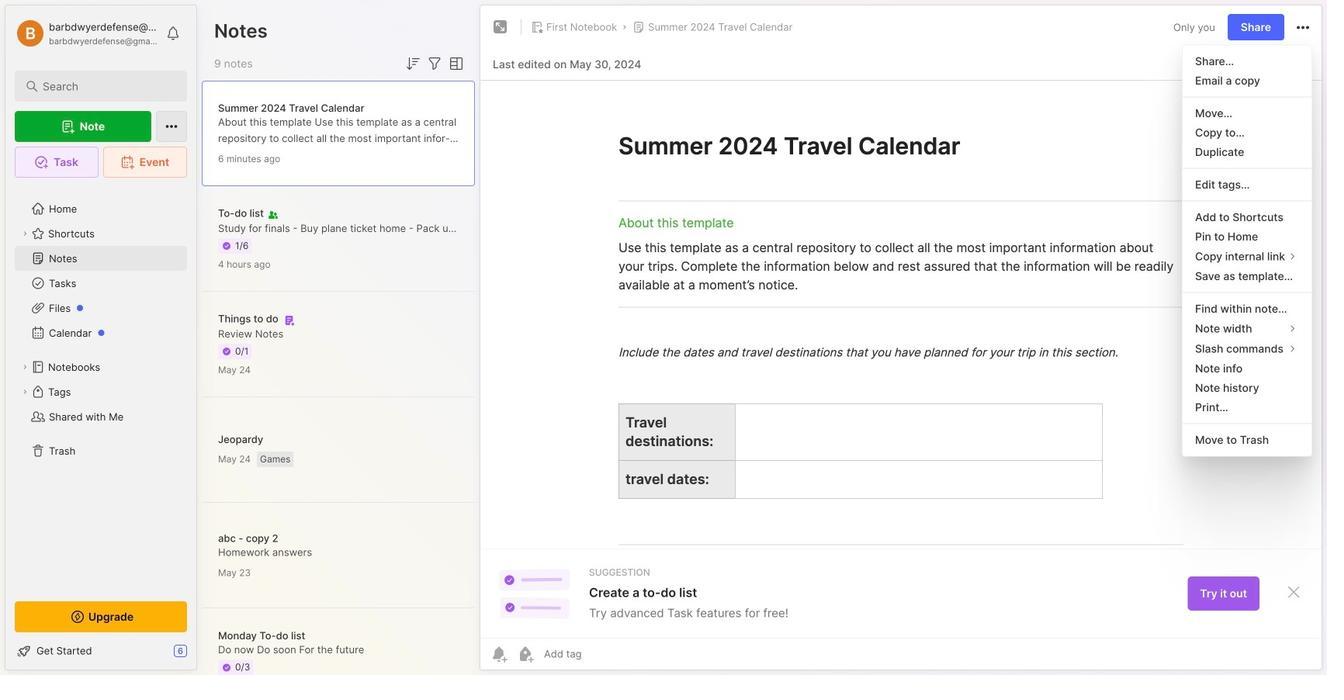 Task type: vqa. For each thing, say whether or not it's contained in the screenshot.
the Slash commands field
yes



Task type: describe. For each thing, give the bounding box(es) containing it.
Note Editor text field
[[480, 80, 1322, 550]]

expand tags image
[[20, 387, 29, 397]]

none search field inside main element
[[43, 77, 166, 95]]

Copy internal link field
[[1183, 246, 1312, 267]]

Add filters field
[[425, 54, 444, 73]]

add filters image
[[425, 54, 444, 73]]

Search text field
[[43, 79, 166, 94]]

note window element
[[480, 5, 1323, 675]]

main element
[[0, 0, 202, 675]]

more actions image
[[1294, 18, 1313, 37]]

add a reminder image
[[490, 645, 508, 664]]

click to collapse image
[[196, 647, 208, 665]]

Slash commands field
[[1183, 339, 1312, 359]]



Task type: locate. For each thing, give the bounding box(es) containing it.
Account field
[[15, 18, 158, 49]]

add tag image
[[516, 645, 535, 664]]

Add tag field
[[543, 647, 659, 661]]

dropdown list menu
[[1183, 52, 1312, 450]]

View options field
[[444, 54, 466, 73]]

Note width field
[[1183, 319, 1312, 339]]

None search field
[[43, 77, 166, 95]]

Help and Learning task checklist field
[[5, 639, 196, 664]]

tree inside main element
[[5, 187, 196, 588]]

expand note image
[[491, 18, 510, 36]]

expand notebooks image
[[20, 362, 29, 372]]

More actions field
[[1294, 17, 1313, 37]]

Sort options field
[[404, 54, 422, 73]]

tree
[[5, 187, 196, 588]]



